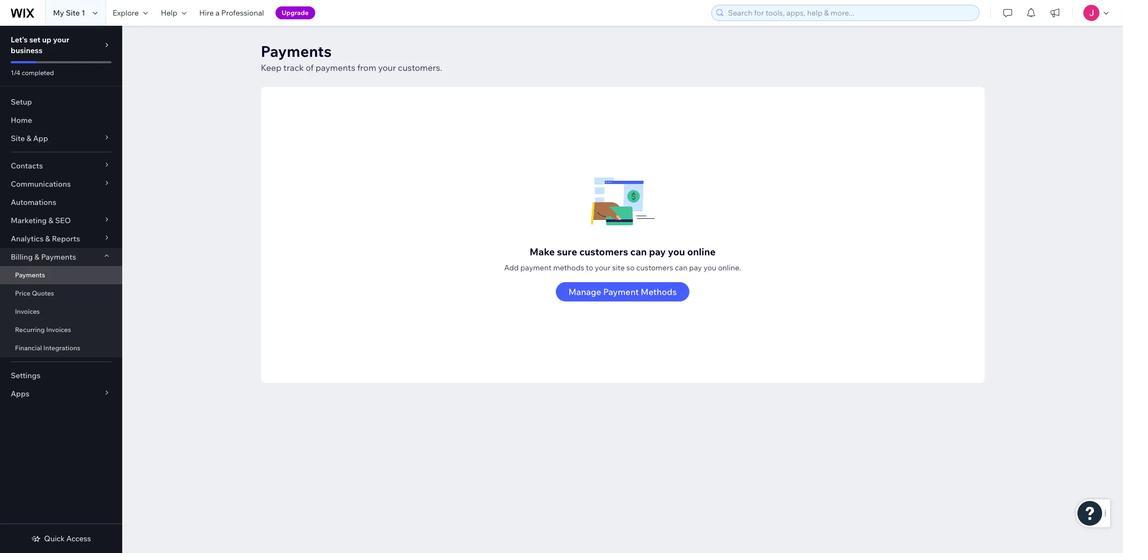 Task type: describe. For each thing, give the bounding box(es) containing it.
contacts button
[[0, 157, 122, 175]]

marketing
[[11, 216, 47, 225]]

& for marketing
[[48, 216, 53, 225]]

site
[[613, 263, 625, 273]]

settings link
[[0, 366, 122, 385]]

1 vertical spatial customers
[[637, 263, 674, 273]]

home
[[11, 115, 32, 125]]

financial integrations link
[[0, 339, 122, 357]]

quick
[[44, 534, 65, 543]]

up
[[42, 35, 51, 45]]

billing & payments button
[[0, 248, 122, 266]]

upgrade button
[[275, 6, 315, 19]]

help button
[[154, 0, 193, 26]]

payments link
[[0, 266, 122, 284]]

explore
[[113, 8, 139, 18]]

quick access
[[44, 534, 91, 543]]

payment
[[604, 286, 639, 297]]

payments
[[316, 62, 356, 73]]

let's set up your business
[[11, 35, 69, 55]]

automations link
[[0, 193, 122, 211]]

let's
[[11, 35, 28, 45]]

0 horizontal spatial you
[[668, 246, 685, 258]]

site & app button
[[0, 129, 122, 148]]

0 horizontal spatial customers
[[580, 246, 629, 258]]

online
[[688, 246, 716, 258]]

1 vertical spatial can
[[675, 263, 688, 273]]

communications button
[[0, 175, 122, 193]]

sure
[[557, 246, 578, 258]]

my
[[53, 8, 64, 18]]

price quotes
[[15, 289, 54, 297]]

Search for tools, apps, help & more... field
[[725, 5, 976, 20]]

hire
[[199, 8, 214, 18]]

a
[[216, 8, 220, 18]]

financial
[[15, 344, 42, 352]]

from
[[357, 62, 376, 73]]

settings
[[11, 371, 40, 380]]

business
[[11, 46, 42, 55]]

site inside popup button
[[11, 134, 25, 143]]

recurring
[[15, 326, 45, 334]]

1 vertical spatial pay
[[690, 263, 702, 273]]

hire a professional link
[[193, 0, 271, 26]]

manage payment methods button
[[556, 282, 690, 301]]

1 horizontal spatial you
[[704, 263, 717, 273]]

billing & payments
[[11, 252, 76, 262]]

integrations
[[43, 344, 80, 352]]

quotes
[[32, 289, 54, 297]]

to
[[586, 263, 594, 273]]

payments for payments
[[15, 271, 45, 279]]

apps
[[11, 389, 29, 399]]

1/4 completed
[[11, 69, 54, 77]]

analytics & reports button
[[0, 230, 122, 248]]

help
[[161, 8, 177, 18]]

your inside payments keep track of payments from your customers.
[[378, 62, 396, 73]]

manage
[[569, 286, 602, 297]]

analytics
[[11, 234, 44, 244]]



Task type: vqa. For each thing, say whether or not it's contained in the screenshot.
Financial Integrations link
yes



Task type: locate. For each thing, give the bounding box(es) containing it.
pay down online
[[690, 263, 702, 273]]

&
[[26, 134, 31, 143], [48, 216, 53, 225], [45, 234, 50, 244], [34, 252, 39, 262]]

invoices inside 'link'
[[15, 307, 40, 315]]

& inside analytics & reports popup button
[[45, 234, 50, 244]]

pay
[[649, 246, 666, 258], [690, 263, 702, 273]]

payments up track
[[261, 42, 332, 61]]

0 vertical spatial invoices
[[15, 307, 40, 315]]

payments up payments link
[[41, 252, 76, 262]]

2 horizontal spatial your
[[595, 263, 611, 273]]

track
[[284, 62, 304, 73]]

payments inside payments keep track of payments from your customers.
[[261, 42, 332, 61]]

app
[[33, 134, 48, 143]]

0 vertical spatial pay
[[649, 246, 666, 258]]

keep
[[261, 62, 282, 73]]

1 vertical spatial site
[[11, 134, 25, 143]]

customers
[[580, 246, 629, 258], [637, 263, 674, 273]]

invoices
[[15, 307, 40, 315], [46, 326, 71, 334]]

sidebar element
[[0, 26, 122, 553]]

reports
[[52, 234, 80, 244]]

0 vertical spatial payments
[[261, 42, 332, 61]]

2 vertical spatial payments
[[15, 271, 45, 279]]

& for analytics
[[45, 234, 50, 244]]

automations
[[11, 197, 56, 207]]

pay up the methods
[[649, 246, 666, 258]]

1 vertical spatial payments
[[41, 252, 76, 262]]

& left seo
[[48, 216, 53, 225]]

recurring invoices
[[15, 326, 71, 334]]

payments
[[261, 42, 332, 61], [41, 252, 76, 262], [15, 271, 45, 279]]

you left online
[[668, 246, 685, 258]]

marketing & seo button
[[0, 211, 122, 230]]

payments for payments keep track of payments from your customers.
[[261, 42, 332, 61]]

invoices link
[[0, 303, 122, 321]]

manage payment methods
[[569, 286, 677, 297]]

& left app
[[26, 134, 31, 143]]

0 horizontal spatial site
[[11, 134, 25, 143]]

& inside 'billing & payments' dropdown button
[[34, 252, 39, 262]]

0 horizontal spatial pay
[[649, 246, 666, 258]]

0 vertical spatial site
[[66, 8, 80, 18]]

payments up price quotes
[[15, 271, 45, 279]]

your right from
[[378, 62, 396, 73]]

seo
[[55, 216, 71, 225]]

can down online
[[675, 263, 688, 273]]

price
[[15, 289, 30, 297]]

1 horizontal spatial pay
[[690, 263, 702, 273]]

price quotes link
[[0, 284, 122, 303]]

add
[[505, 263, 519, 273]]

1 horizontal spatial site
[[66, 8, 80, 18]]

quick access button
[[31, 534, 91, 543]]

set
[[29, 35, 40, 45]]

so
[[627, 263, 635, 273]]

your inside make sure customers can pay you online add payment methods to your site so customers can pay you online.
[[595, 263, 611, 273]]

site left 1
[[66, 8, 80, 18]]

upgrade
[[282, 9, 309, 17]]

of
[[306, 62, 314, 73]]

1/4
[[11, 69, 20, 77]]

2 vertical spatial your
[[595, 263, 611, 273]]

0 vertical spatial your
[[53, 35, 69, 45]]

0 vertical spatial can
[[631, 246, 647, 258]]

0 vertical spatial you
[[668, 246, 685, 258]]

0 horizontal spatial your
[[53, 35, 69, 45]]

site down the home
[[11, 134, 25, 143]]

my site 1
[[53, 8, 85, 18]]

setup link
[[0, 93, 122, 111]]

invoices down invoices 'link'
[[46, 326, 71, 334]]

setup
[[11, 97, 32, 107]]

payments keep track of payments from your customers.
[[261, 42, 443, 73]]

communications
[[11, 179, 71, 189]]

& inside site & app popup button
[[26, 134, 31, 143]]

& for billing
[[34, 252, 39, 262]]

billing
[[11, 252, 33, 262]]

0 horizontal spatial invoices
[[15, 307, 40, 315]]

& right billing at the top
[[34, 252, 39, 262]]

1 horizontal spatial customers
[[637, 263, 674, 273]]

0 vertical spatial customers
[[580, 246, 629, 258]]

marketing & seo
[[11, 216, 71, 225]]

0 horizontal spatial can
[[631, 246, 647, 258]]

& left "reports"
[[45, 234, 50, 244]]

1 horizontal spatial can
[[675, 263, 688, 273]]

invoices up recurring at the left of page
[[15, 307, 40, 315]]

& inside marketing & seo popup button
[[48, 216, 53, 225]]

your right to at top
[[595, 263, 611, 273]]

1 horizontal spatial invoices
[[46, 326, 71, 334]]

site & app
[[11, 134, 48, 143]]

your right the up on the left of page
[[53, 35, 69, 45]]

1 vertical spatial invoices
[[46, 326, 71, 334]]

hire a professional
[[199, 8, 264, 18]]

apps button
[[0, 385, 122, 403]]

payment
[[521, 263, 552, 273]]

your inside the let's set up your business
[[53, 35, 69, 45]]

home link
[[0, 111, 122, 129]]

customers right so
[[637, 263, 674, 273]]

completed
[[22, 69, 54, 77]]

make
[[530, 246, 555, 258]]

& for site
[[26, 134, 31, 143]]

professional
[[221, 8, 264, 18]]

1 vertical spatial your
[[378, 62, 396, 73]]

you
[[668, 246, 685, 258], [704, 263, 717, 273]]

access
[[66, 534, 91, 543]]

recurring invoices link
[[0, 321, 122, 339]]

customers up to at top
[[580, 246, 629, 258]]

1 vertical spatial you
[[704, 263, 717, 273]]

customers.
[[398, 62, 443, 73]]

contacts
[[11, 161, 43, 171]]

online.
[[719, 263, 742, 273]]

can
[[631, 246, 647, 258], [675, 263, 688, 273]]

methods
[[554, 263, 585, 273]]

payments inside dropdown button
[[41, 252, 76, 262]]

you down online
[[704, 263, 717, 273]]

1 horizontal spatial your
[[378, 62, 396, 73]]

make sure customers can pay you online add payment methods to your site so customers can pay you online.
[[505, 246, 742, 273]]

your
[[53, 35, 69, 45], [378, 62, 396, 73], [595, 263, 611, 273]]

financial integrations
[[15, 344, 80, 352]]

can up so
[[631, 246, 647, 258]]

site
[[66, 8, 80, 18], [11, 134, 25, 143]]

methods
[[641, 286, 677, 297]]

1
[[82, 8, 85, 18]]

analytics & reports
[[11, 234, 80, 244]]



